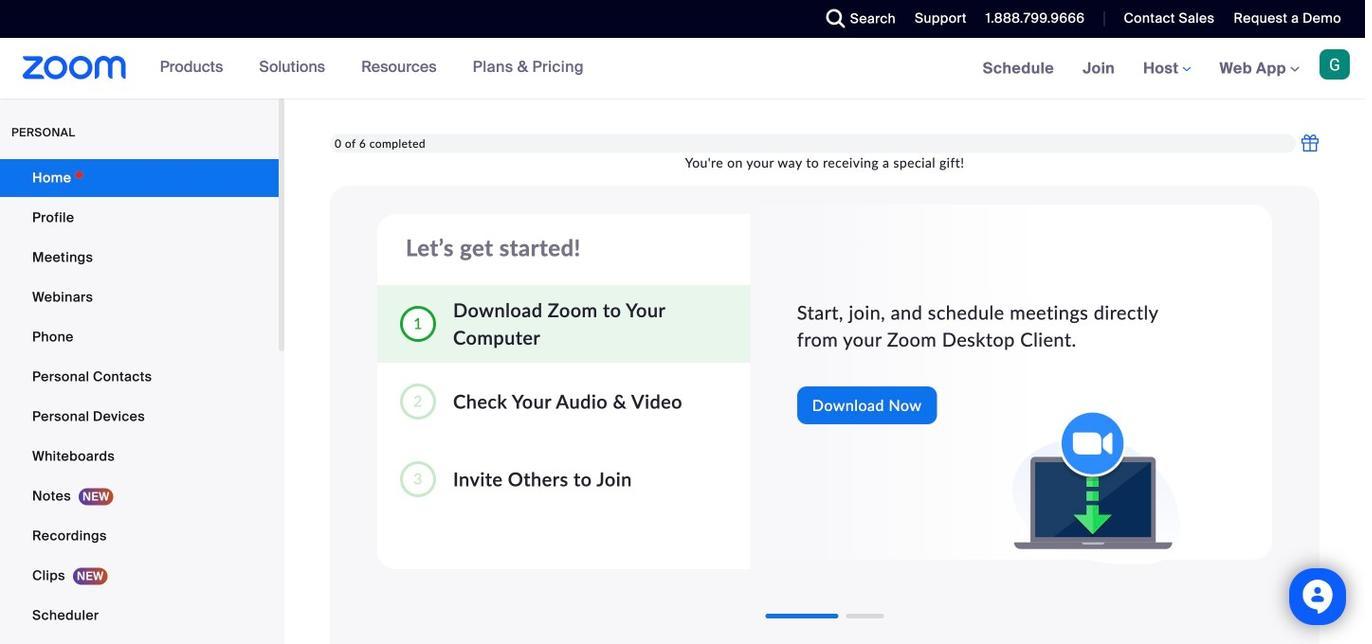 Task type: locate. For each thing, give the bounding box(es) containing it.
product information navigation
[[146, 38, 598, 99]]

banner
[[0, 38, 1365, 100]]

profile picture image
[[1320, 49, 1350, 80]]

zoom logo image
[[23, 56, 127, 80]]

personal menu menu
[[0, 159, 279, 645]]



Task type: vqa. For each thing, say whether or not it's contained in the screenshot.
Personal Menu Menu
yes



Task type: describe. For each thing, give the bounding box(es) containing it.
meetings navigation
[[969, 38, 1365, 100]]



